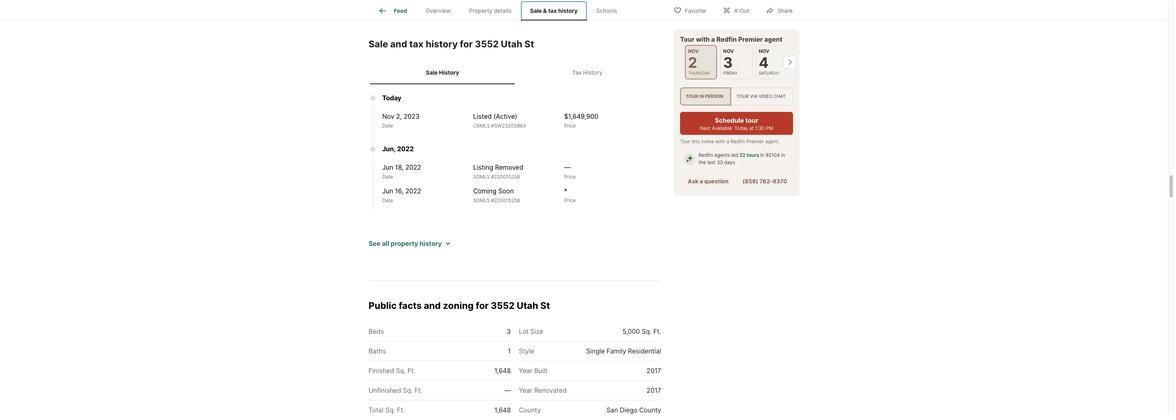 Task type: describe. For each thing, give the bounding box(es) containing it.
tour for tour this home with a redfin premier agent.
[[680, 139, 691, 145]]

nov inside nov 2, 2023 date
[[382, 112, 395, 120]]

question
[[705, 178, 729, 185]]

unfinished sq. ft.
[[369, 387, 423, 395]]

residential
[[628, 348, 661, 356]]

year built
[[519, 368, 548, 376]]

date for nov 2, 2023
[[382, 123, 393, 129]]

the
[[699, 160, 706, 166]]

family
[[607, 348, 626, 356]]

762-
[[760, 178, 773, 185]]

tax history
[[572, 69, 603, 76]]

thursday
[[688, 71, 711, 76]]

18,
[[395, 163, 404, 172]]

all
[[382, 240, 389, 248]]

*
[[564, 187, 568, 195]]

sdmls for listing removed
[[473, 174, 490, 180]]

1 vertical spatial redfin
[[731, 139, 745, 145]]

sale for sale history
[[426, 69, 438, 76]]

2 vertical spatial redfin
[[699, 152, 713, 159]]

30
[[717, 160, 723, 166]]

(858) 762-9370 link
[[743, 178, 788, 185]]

schedule
[[715, 117, 744, 125]]

tour
[[746, 117, 759, 125]]

favorite button
[[667, 2, 713, 18]]

date for jun 16, 2022
[[382, 198, 393, 204]]

jun 16, 2022 date
[[382, 187, 421, 204]]

ask
[[688, 178, 699, 185]]

baths
[[369, 348, 386, 356]]

ask a question
[[688, 178, 729, 185]]

nov 2 thursday
[[688, 48, 711, 76]]

2022 for 18,
[[406, 163, 421, 172]]

property
[[391, 240, 418, 248]]

in inside in the last 30 days
[[782, 152, 785, 159]]

this
[[692, 139, 700, 145]]

price for $1,649,900
[[564, 123, 576, 129]]

agents
[[715, 152, 730, 159]]

history for &
[[558, 7, 578, 14]]

1,648
[[495, 368, 511, 376]]

list box containing tour in person
[[680, 88, 793, 106]]

2
[[688, 54, 698, 72]]

days
[[725, 160, 735, 166]]

ask a question link
[[688, 178, 729, 185]]

&
[[543, 7, 547, 14]]

x-out
[[734, 7, 750, 14]]

9370
[[773, 178, 788, 185]]

sq. for 5,000
[[642, 328, 652, 336]]

tour for tour via video chat
[[737, 94, 749, 99]]

size
[[531, 328, 543, 336]]

unfinished
[[369, 387, 401, 395]]

tour via video chat
[[737, 94, 786, 99]]

jun, 2022
[[382, 145, 414, 153]]

0 vertical spatial 2022
[[397, 145, 414, 153]]

saturday
[[759, 71, 781, 76]]

sale history tab
[[370, 63, 515, 83]]

sale & tax history
[[530, 7, 578, 14]]

feed link
[[378, 6, 407, 16]]

tab list for see all property history dropdown button
[[369, 61, 661, 84]]

price for —
[[564, 174, 576, 180]]

1 vertical spatial premier
[[747, 139, 764, 145]]

coming soon sdmls #220015258
[[473, 187, 520, 204]]

overview
[[426, 7, 451, 14]]

redfin agents led 22 tours in 92104
[[699, 152, 780, 159]]

property
[[469, 7, 493, 14]]

sale & tax history tab
[[521, 1, 587, 21]]

#sw23203963
[[491, 123, 526, 129]]

schedule tour next available: today at 1:30 pm
[[700, 117, 773, 132]]

nov for 2
[[688, 48, 699, 54]]

0 vertical spatial and
[[390, 39, 407, 50]]

0 horizontal spatial 3
[[507, 328, 511, 336]]

out
[[740, 7, 750, 14]]

22
[[740, 152, 746, 159]]

zoning
[[443, 301, 474, 312]]

$1,649,900
[[564, 112, 599, 120]]

finished
[[369, 368, 394, 376]]

tax
[[572, 69, 582, 76]]

chat
[[774, 94, 786, 99]]

schools
[[596, 7, 617, 14]]

nov 4 saturday
[[759, 48, 781, 76]]

at
[[750, 126, 754, 132]]

tour for tour in person
[[686, 94, 699, 99]]

tour in person
[[686, 94, 724, 99]]

sq. for finished
[[396, 368, 406, 376]]

share button
[[760, 2, 800, 18]]

next
[[700, 126, 711, 132]]

public
[[369, 301, 397, 312]]

sq. for unfinished
[[403, 387, 413, 395]]

see all property history button
[[369, 239, 450, 249]]

ft. for finished sq. ft.
[[408, 368, 416, 376]]

0 vertical spatial premier
[[739, 35, 763, 43]]

3552 for history
[[475, 39, 499, 50]]

tour with a redfin premier agent
[[680, 35, 783, 43]]

3 inside nov 3 friday
[[724, 54, 733, 72]]

jun 18, 2022 date
[[382, 163, 421, 180]]

style
[[519, 348, 534, 356]]

overview tab
[[417, 1, 460, 21]]

utah for public facts and zoning for 3552 utah st
[[517, 301, 538, 312]]

1
[[508, 348, 511, 356]]

single
[[586, 348, 605, 356]]

(858)
[[743, 178, 759, 185]]

16,
[[395, 187, 404, 195]]

0 vertical spatial a
[[712, 35, 715, 43]]

nov for 3
[[724, 48, 734, 54]]

share
[[778, 7, 793, 14]]

0 horizontal spatial with
[[696, 35, 710, 43]]



Task type: locate. For each thing, give the bounding box(es) containing it.
0 vertical spatial tax
[[548, 7, 557, 14]]

sq. right 5,000
[[642, 328, 652, 336]]

sdmls for coming soon
[[473, 198, 490, 204]]

finished sq. ft.
[[369, 368, 416, 376]]

1 vertical spatial history
[[426, 39, 458, 50]]

1 horizontal spatial history
[[583, 69, 603, 76]]

date inside jun 18, 2022 date
[[382, 174, 393, 180]]

0 vertical spatial sdmls
[[473, 174, 490, 180]]

today
[[382, 94, 402, 102], [735, 126, 748, 132]]

tax for &
[[548, 7, 557, 14]]

0 horizontal spatial sale
[[369, 39, 388, 50]]

year down the year built
[[519, 387, 533, 395]]

0 vertical spatial year
[[519, 368, 533, 376]]

history right &
[[558, 7, 578, 14]]

1 vertical spatial for
[[476, 301, 489, 312]]

0 vertical spatial st
[[525, 39, 534, 50]]

built
[[534, 368, 548, 376]]

#220015258 for soon
[[491, 198, 520, 204]]

tax history tab
[[515, 63, 660, 83]]

sale inside tab
[[426, 69, 438, 76]]

history right tax
[[583, 69, 603, 76]]

2 vertical spatial sq.
[[403, 387, 413, 395]]

(active)
[[494, 112, 517, 120]]

1 vertical spatial sq.
[[396, 368, 406, 376]]

today inside schedule tour next available: today at 1:30 pm
[[735, 126, 748, 132]]

1 vertical spatial sale
[[369, 39, 388, 50]]

1 horizontal spatial sale
[[426, 69, 438, 76]]

nov inside nov 3 friday
[[724, 48, 734, 54]]

in right tours
[[761, 152, 765, 159]]

#220015258 inside listing removed sdmls #220015258
[[491, 174, 520, 180]]

5,000 sq. ft.
[[623, 328, 661, 336]]

via
[[750, 94, 758, 99]]

1 horizontal spatial today
[[735, 126, 748, 132]]

tax for and
[[409, 39, 424, 50]]

jun left the 18,
[[382, 163, 393, 172]]

sale left &
[[530, 7, 542, 14]]

utah down details
[[501, 39, 523, 50]]

— up *
[[564, 163, 571, 172]]

3 down tour with a redfin premier agent
[[724, 54, 733, 72]]

1 vertical spatial sdmls
[[473, 198, 490, 204]]

premier left agent
[[739, 35, 763, 43]]

sale for sale and tax history for 3552 utah st
[[369, 39, 388, 50]]

history down sale and tax history for 3552 utah st
[[439, 69, 459, 76]]

0 vertical spatial price
[[564, 123, 576, 129]]

price down *
[[564, 198, 576, 204]]

0 horizontal spatial st
[[525, 39, 534, 50]]

renovated
[[534, 387, 567, 395]]

0 horizontal spatial and
[[390, 39, 407, 50]]

sale down sale and tax history for 3552 utah st
[[426, 69, 438, 76]]

1 price from the top
[[564, 123, 576, 129]]

today left at
[[735, 126, 748, 132]]

1 horizontal spatial 3
[[724, 54, 733, 72]]

3 price from the top
[[564, 198, 576, 204]]

a
[[712, 35, 715, 43], [727, 139, 729, 145], [700, 178, 703, 185]]

0 horizontal spatial tax
[[409, 39, 424, 50]]

history right property
[[420, 240, 442, 248]]

sale down feed link
[[369, 39, 388, 50]]

2 year from the top
[[519, 387, 533, 395]]

in left person
[[700, 94, 704, 99]]

1 vertical spatial today
[[735, 126, 748, 132]]

for
[[460, 39, 473, 50], [476, 301, 489, 312]]

sdmls down the listing
[[473, 174, 490, 180]]

listing
[[473, 163, 493, 172]]

0 vertical spatial sale
[[530, 7, 542, 14]]

price up *
[[564, 174, 576, 180]]

0 vertical spatial 3552
[[475, 39, 499, 50]]

1 vertical spatial date
[[382, 174, 393, 180]]

1 vertical spatial year
[[519, 387, 533, 395]]

jun inside jun 18, 2022 date
[[382, 163, 393, 172]]

2 vertical spatial 2022
[[406, 187, 421, 195]]

and right facts
[[424, 301, 441, 312]]

utah
[[501, 39, 523, 50], [517, 301, 538, 312]]

nov for 4
[[759, 48, 770, 54]]

date up jun,
[[382, 123, 393, 129]]

0 vertical spatial for
[[460, 39, 473, 50]]

ft. for 5,000 sq. ft.
[[654, 328, 661, 336]]

2023
[[404, 112, 420, 120]]

4
[[759, 54, 769, 72]]

tab list for x-out button
[[369, 0, 633, 21]]

see all property history
[[369, 240, 442, 248]]

1 vertical spatial tab list
[[369, 61, 661, 84]]

for down property
[[460, 39, 473, 50]]

0 vertical spatial today
[[382, 94, 402, 102]]

history up the sale history
[[426, 39, 458, 50]]

property details
[[469, 7, 512, 14]]

1 vertical spatial st
[[541, 301, 550, 312]]

2022 right 16, at left
[[406, 187, 421, 195]]

1 sdmls from the top
[[473, 174, 490, 180]]

0 vertical spatial 3
[[724, 54, 733, 72]]

tab list containing feed
[[369, 0, 633, 21]]

home
[[702, 139, 714, 145]]

nov 3 friday
[[724, 48, 738, 76]]

history inside tab
[[558, 7, 578, 14]]

2017 for year built
[[647, 368, 661, 376]]

next image
[[784, 56, 797, 69]]

utah up lot size
[[517, 301, 538, 312]]

1 horizontal spatial in
[[761, 152, 765, 159]]

jun left 16, at left
[[382, 187, 393, 195]]

2 sdmls from the top
[[473, 198, 490, 204]]

date inside nov 2, 2023 date
[[382, 123, 393, 129]]

2 date from the top
[[382, 174, 393, 180]]

2 vertical spatial price
[[564, 198, 576, 204]]

2 vertical spatial ft.
[[415, 387, 423, 395]]

st
[[525, 39, 534, 50], [541, 301, 550, 312]]

0 horizontal spatial a
[[700, 178, 703, 185]]

1 #220015258 from the top
[[491, 174, 520, 180]]

coming
[[473, 187, 497, 195]]

1 2017 from the top
[[647, 368, 661, 376]]

sale and tax history for 3552 utah st
[[369, 39, 534, 50]]

2 history from the left
[[583, 69, 603, 76]]

3 left lot
[[507, 328, 511, 336]]

crmls
[[473, 123, 490, 129]]

for for zoning
[[476, 301, 489, 312]]

redfin up nov 3 friday
[[717, 35, 737, 43]]

tab list
[[369, 0, 633, 21], [369, 61, 661, 84]]

utah for sale and tax history for 3552 utah st
[[501, 39, 523, 50]]

favorite
[[685, 7, 706, 14]]

— for — price
[[564, 163, 571, 172]]

0 horizontal spatial for
[[460, 39, 473, 50]]

#220015258
[[491, 174, 520, 180], [491, 198, 520, 204]]

0 horizontal spatial in
[[700, 94, 704, 99]]

1 horizontal spatial a
[[712, 35, 715, 43]]

0 vertical spatial 2017
[[647, 368, 661, 376]]

3 date from the top
[[382, 198, 393, 204]]

tax right &
[[548, 7, 557, 14]]

for for history
[[460, 39, 473, 50]]

2 vertical spatial sale
[[426, 69, 438, 76]]

listed
[[473, 112, 492, 120]]

listing removed sdmls #220015258
[[473, 163, 524, 180]]

tour left person
[[686, 94, 699, 99]]

1 horizontal spatial with
[[716, 139, 725, 145]]

beds
[[369, 328, 384, 336]]

history for and
[[426, 39, 458, 50]]

0 vertical spatial utah
[[501, 39, 523, 50]]

sale inside tab
[[530, 7, 542, 14]]

2 vertical spatial a
[[700, 178, 703, 185]]

price down $1,649,900
[[564, 123, 576, 129]]

1 tab list from the top
[[369, 0, 633, 21]]

jun inside jun 16, 2022 date
[[382, 187, 393, 195]]

in right 92104
[[782, 152, 785, 159]]

sq. right finished on the bottom of page
[[396, 368, 406, 376]]

tour for tour with a redfin premier agent
[[680, 35, 695, 43]]

1 date from the top
[[382, 123, 393, 129]]

1 vertical spatial 3552
[[491, 301, 515, 312]]

price for *
[[564, 198, 576, 204]]

0 vertical spatial history
[[558, 7, 578, 14]]

st for sale and tax history for 3552 utah st
[[525, 39, 534, 50]]

jun
[[382, 163, 393, 172], [382, 187, 393, 195]]

schools tab
[[587, 1, 627, 21]]

nov left '2,'
[[382, 112, 395, 120]]

jun for jun 18, 2022
[[382, 163, 393, 172]]

1 vertical spatial and
[[424, 301, 441, 312]]

2022 right the 18,
[[406, 163, 421, 172]]

nov down agent
[[759, 48, 770, 54]]

redfin up redfin agents led 22 tours in 92104
[[731, 139, 745, 145]]

— price
[[564, 163, 576, 180]]

#220015258 down 'removed'
[[491, 174, 520, 180]]

3
[[724, 54, 733, 72], [507, 328, 511, 336]]

0 vertical spatial sq.
[[642, 328, 652, 336]]

0 vertical spatial ft.
[[654, 328, 661, 336]]

1 vertical spatial #220015258
[[491, 198, 520, 204]]

nov inside nov 4 saturday
[[759, 48, 770, 54]]

2022 inside jun 18, 2022 date
[[406, 163, 421, 172]]

3552
[[475, 39, 499, 50], [491, 301, 515, 312]]

price inside $1,649,900 price
[[564, 123, 576, 129]]

property details tab
[[460, 1, 521, 21]]

ft. up unfinished sq. ft.
[[408, 368, 416, 376]]

in the last 30 days
[[699, 152, 785, 166]]

date
[[382, 123, 393, 129], [382, 174, 393, 180], [382, 198, 393, 204]]

nov
[[688, 48, 699, 54], [724, 48, 734, 54], [759, 48, 770, 54], [382, 112, 395, 120]]

premier
[[739, 35, 763, 43], [747, 139, 764, 145]]

sdmls inside coming soon sdmls #220015258
[[473, 198, 490, 204]]

date up jun 16, 2022 date
[[382, 174, 393, 180]]

tax inside tab
[[548, 7, 557, 14]]

video
[[759, 94, 773, 99]]

st for public facts and zoning for 3552 utah st
[[541, 301, 550, 312]]

None button
[[685, 45, 717, 80], [721, 45, 753, 79], [756, 45, 789, 79], [685, 45, 717, 80], [721, 45, 753, 79], [756, 45, 789, 79]]

available:
[[712, 126, 733, 132]]

history for tax history
[[583, 69, 603, 76]]

0 vertical spatial jun
[[382, 163, 393, 172]]

1 vertical spatial —
[[505, 387, 511, 395]]

nov up thursday
[[688, 48, 699, 54]]

ft. down finished sq. ft.
[[415, 387, 423, 395]]

0 vertical spatial with
[[696, 35, 710, 43]]

1 horizontal spatial —
[[564, 163, 571, 172]]

1 horizontal spatial and
[[424, 301, 441, 312]]

2 2017 from the top
[[647, 387, 661, 395]]

1 vertical spatial 2017
[[647, 387, 661, 395]]

1 history from the left
[[439, 69, 459, 76]]

2022
[[397, 145, 414, 153], [406, 163, 421, 172], [406, 187, 421, 195]]

2 jun from the top
[[382, 187, 393, 195]]

2022 inside jun 16, 2022 date
[[406, 187, 421, 195]]

sale
[[530, 7, 542, 14], [369, 39, 388, 50], [426, 69, 438, 76]]

feed
[[394, 7, 407, 14]]

1 year from the top
[[519, 368, 533, 376]]

year for year renovated
[[519, 387, 533, 395]]

x-out button
[[716, 2, 756, 18]]

premier down at
[[747, 139, 764, 145]]

lot size
[[519, 328, 543, 336]]

friday
[[724, 71, 738, 76]]

1 horizontal spatial st
[[541, 301, 550, 312]]

2,
[[396, 112, 402, 120]]

2 horizontal spatial a
[[727, 139, 729, 145]]

pm
[[766, 126, 773, 132]]

tax up sale history tab
[[409, 39, 424, 50]]

for right zoning
[[476, 301, 489, 312]]

lot
[[519, 328, 529, 336]]

0 horizontal spatial —
[[505, 387, 511, 395]]

1 vertical spatial tax
[[409, 39, 424, 50]]

1 vertical spatial a
[[727, 139, 729, 145]]

sdmls down the 'coming'
[[473, 198, 490, 204]]

redfin
[[717, 35, 737, 43], [731, 139, 745, 145], [699, 152, 713, 159]]

(858) 762-9370
[[743, 178, 788, 185]]

0 vertical spatial #220015258
[[491, 174, 520, 180]]

1 vertical spatial 2022
[[406, 163, 421, 172]]

and down feed
[[390, 39, 407, 50]]

1 horizontal spatial tax
[[548, 7, 557, 14]]

— down 1,648
[[505, 387, 511, 395]]

0 horizontal spatial history
[[439, 69, 459, 76]]

year for year built
[[519, 368, 533, 376]]

tour
[[680, 35, 695, 43], [686, 94, 699, 99], [737, 94, 749, 99], [680, 139, 691, 145]]

#220015258 down soon at the top left
[[491, 198, 520, 204]]

2 vertical spatial history
[[420, 240, 442, 248]]

2 horizontal spatial sale
[[530, 7, 542, 14]]

history inside dropdown button
[[420, 240, 442, 248]]

in
[[700, 94, 704, 99], [761, 152, 765, 159], [782, 152, 785, 159]]

tour left the via
[[737, 94, 749, 99]]

1 vertical spatial price
[[564, 174, 576, 180]]

sdmls inside listing removed sdmls #220015258
[[473, 174, 490, 180]]

with up nov 2 thursday
[[696, 35, 710, 43]]

history for sale history
[[439, 69, 459, 76]]

0 vertical spatial date
[[382, 123, 393, 129]]

tab list containing sale history
[[369, 61, 661, 84]]

nov down tour with a redfin premier agent
[[724, 48, 734, 54]]

led
[[732, 152, 739, 159]]

2017 for year renovated
[[647, 387, 661, 395]]

with right home
[[716, 139, 725, 145]]

tour up 2
[[680, 35, 695, 43]]

1:30
[[755, 126, 765, 132]]

— for —
[[505, 387, 511, 395]]

removed
[[495, 163, 524, 172]]

ft. up residential
[[654, 328, 661, 336]]

2022 for 16,
[[406, 187, 421, 195]]

agent
[[765, 35, 783, 43]]

1 vertical spatial with
[[716, 139, 725, 145]]

2 vertical spatial date
[[382, 198, 393, 204]]

— inside — price
[[564, 163, 571, 172]]

1 vertical spatial ft.
[[408, 368, 416, 376]]

2 #220015258 from the top
[[491, 198, 520, 204]]

date down jun 18, 2022 date
[[382, 198, 393, 204]]

1 vertical spatial utah
[[517, 301, 538, 312]]

#220015258 for removed
[[491, 174, 520, 180]]

person
[[705, 94, 724, 99]]

1 horizontal spatial for
[[476, 301, 489, 312]]

1 vertical spatial jun
[[382, 187, 393, 195]]

jun,
[[382, 145, 396, 153]]

ft.
[[654, 328, 661, 336], [408, 368, 416, 376], [415, 387, 423, 395]]

2 horizontal spatial in
[[782, 152, 785, 159]]

date for jun 18, 2022
[[382, 174, 393, 180]]

list box
[[680, 88, 793, 106]]

0 vertical spatial redfin
[[717, 35, 737, 43]]

tour this home with a redfin premier agent.
[[680, 139, 780, 145]]

ft. for unfinished sq. ft.
[[415, 387, 423, 395]]

$1,649,900 price
[[564, 112, 599, 129]]

history for all
[[420, 240, 442, 248]]

agent.
[[766, 139, 780, 145]]

listed (active) crmls #sw23203963
[[473, 112, 526, 129]]

see
[[369, 240, 381, 248]]

2 price from the top
[[564, 174, 576, 180]]

year renovated
[[519, 387, 567, 395]]

tour left this
[[680, 139, 691, 145]]

date inside jun 16, 2022 date
[[382, 198, 393, 204]]

year left built
[[519, 368, 533, 376]]

tours
[[747, 152, 759, 159]]

92104
[[766, 152, 780, 159]]

#220015258 inside coming soon sdmls #220015258
[[491, 198, 520, 204]]

2022 right jun,
[[397, 145, 414, 153]]

sale for sale & tax history
[[530, 7, 542, 14]]

1 vertical spatial 3
[[507, 328, 511, 336]]

x-
[[734, 7, 740, 14]]

jun for jun 16, 2022
[[382, 187, 393, 195]]

with
[[696, 35, 710, 43], [716, 139, 725, 145]]

1 jun from the top
[[382, 163, 393, 172]]

0 horizontal spatial today
[[382, 94, 402, 102]]

3552 for zoning
[[491, 301, 515, 312]]

soon
[[498, 187, 514, 195]]

price
[[564, 123, 576, 129], [564, 174, 576, 180], [564, 198, 576, 204]]

redfin up the
[[699, 152, 713, 159]]

0 vertical spatial —
[[564, 163, 571, 172]]

0 vertical spatial tab list
[[369, 0, 633, 21]]

nov inside nov 2 thursday
[[688, 48, 699, 54]]

2 tab list from the top
[[369, 61, 661, 84]]

sq. right unfinished
[[403, 387, 413, 395]]

today up '2,'
[[382, 94, 402, 102]]



Task type: vqa. For each thing, say whether or not it's contained in the screenshot.
the top Be
no



